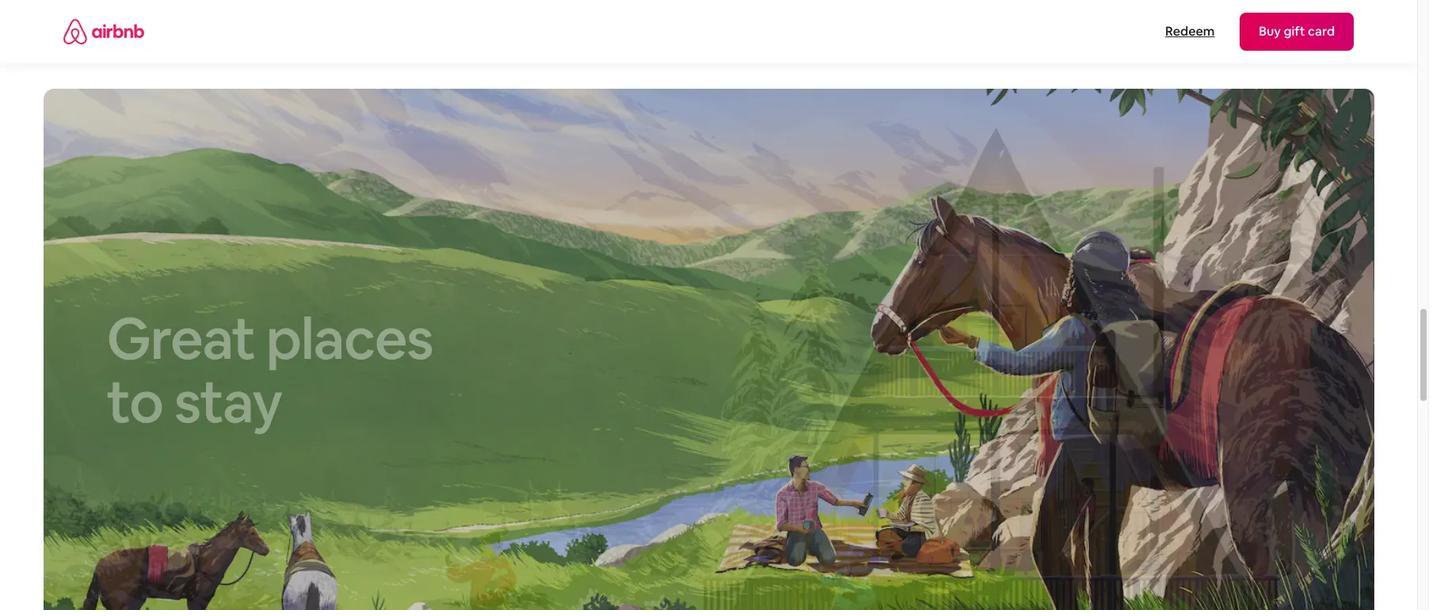Task type: describe. For each thing, give the bounding box(es) containing it.
amazing things to do
[[107, 301, 415, 438]]

things
[[107, 364, 268, 438]]

of airbnb
[[107, 364, 349, 438]]

redeem
[[1165, 23, 1215, 40]]

the
[[327, 301, 415, 376]]

to stay
[[107, 364, 282, 438]]

places
[[266, 301, 433, 376]]



Task type: vqa. For each thing, say whether or not it's contained in the screenshot.
'Chesterton,'
no



Task type: locate. For each thing, give the bounding box(es) containing it.
key
[[158, 301, 249, 376]]

to
[[260, 301, 316, 376]]

profile element
[[728, 0, 1354, 63]]

amazing
[[107, 301, 336, 376]]

a key to the world of airbnb
[[107, 301, 573, 438]]

a
[[107, 301, 147, 376]]

redeem link
[[1157, 16, 1223, 48]]

great places to stay
[[107, 301, 433, 438]]

world
[[426, 301, 573, 376]]

great
[[107, 301, 255, 376]]

to do
[[279, 364, 415, 438]]



